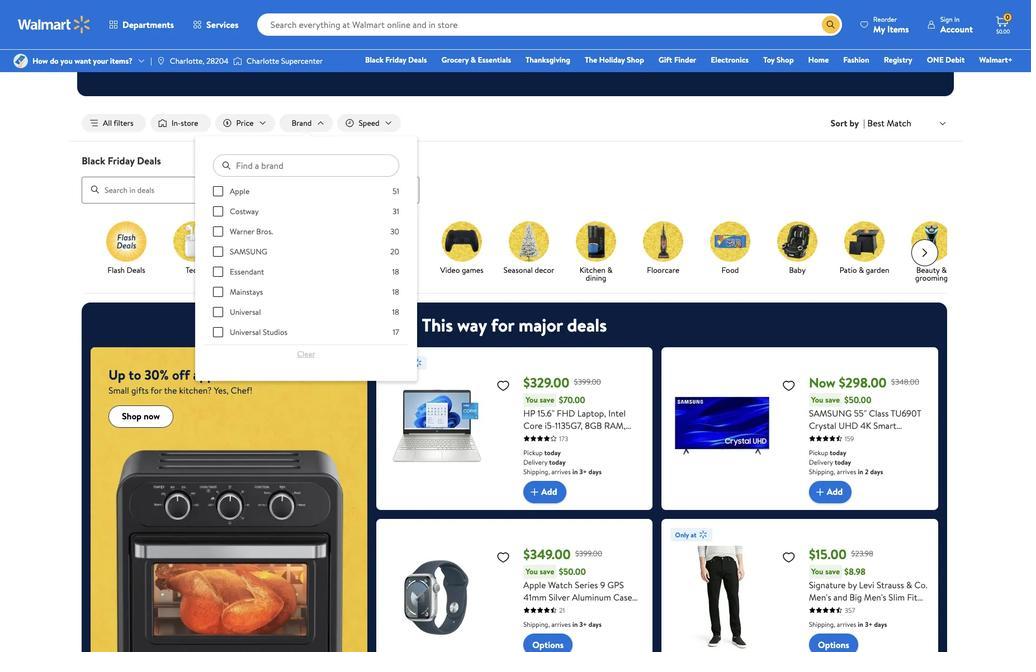 Task type: describe. For each thing, give the bounding box(es) containing it.
hp
[[524, 407, 536, 419]]

$50.00 for $298.00
[[845, 394, 872, 406]]

patio & garden
[[840, 264, 890, 276]]

delivery for now $298.00
[[809, 457, 833, 467]]

add button for $15.00
[[809, 481, 852, 503]]

$15.00
[[809, 545, 847, 564]]

the holiday shop
[[585, 54, 644, 65]]

0
[[1006, 12, 1010, 22]]

only at
[[675, 530, 697, 540]]

holiday
[[599, 54, 625, 65]]

add for $349.00
[[541, 486, 557, 498]]

want
[[75, 55, 91, 67]]

toy
[[764, 54, 775, 65]]

3+ for $349.00
[[580, 619, 587, 629]]

video games link
[[433, 221, 491, 276]]

mainstays
[[230, 286, 263, 298]]

in
[[955, 14, 960, 24]]

1 horizontal spatial fashion link
[[839, 54, 875, 66]]

i5-
[[545, 419, 555, 432]]

4k
[[861, 419, 871, 432]]

shipping, arrives in 3+ days for $15.00
[[809, 619, 887, 629]]

select
[[533, 61, 551, 70]]

options link for $15.00
[[809, 633, 858, 652]]

arrives inside $349.00 'group'
[[552, 619, 571, 629]]

save for now
[[825, 394, 840, 405]]

by inside you save $8.98 signature by levi strauss & co. men's and big men's slim fit jeans
[[848, 579, 857, 591]]

crystal
[[809, 419, 837, 432]]

$15.00 group
[[671, 528, 930, 652]]

you save $70.00 hp 15.6" fhd laptop, intel core i5-1135g7, 8gb ram, 256gb ssd, silver, windows 11 home, 15-dy2795wm
[[524, 394, 641, 456]]

speed button
[[337, 114, 401, 132]]

black friday deals inside black friday deals "search box"
[[82, 154, 161, 168]]

miss
[[578, 33, 604, 52]]

- inside the you save $50.00 apple watch series 9 gps 41mm silver aluminum case with storm blue sport band - s/m
[[633, 603, 636, 616]]

jeans
[[809, 603, 831, 616]]

small
[[109, 384, 129, 396]]

television
[[809, 432, 846, 444]]

$50.00 for $399.00
[[559, 566, 586, 578]]

class
[[869, 407, 889, 419]]

next slide for chipmodulewithimages list image
[[912, 239, 939, 266]]

in inside pickup today delivery today shipping, arrives in 3+ days
[[573, 467, 578, 476]]

shop fashion image
[[375, 221, 415, 262]]

debit
[[946, 54, 965, 65]]

at
[[691, 530, 697, 540]]

blue
[[568, 603, 585, 616]]

how do you want your items?
[[32, 55, 133, 67]]

the
[[585, 54, 597, 65]]

21
[[559, 606, 565, 615]]

search icon image
[[827, 20, 836, 29]]

173
[[559, 434, 568, 443]]

shipping, inside $349.00 'group'
[[524, 619, 550, 629]]

days inside $349.00 'group'
[[589, 619, 602, 629]]

in inside the $15.00 group
[[858, 619, 864, 629]]

savings.
[[436, 33, 481, 52]]

for inside up to 30% off appliances small gifts for the kitchen? yes, chef!
[[151, 384, 162, 396]]

& for grooming
[[942, 264, 947, 276]]

shop beauty & grooming image
[[912, 221, 952, 262]]

- inside you save $50.00 samsung 55" class tu690t crystal uhd 4k smart television - un55tu690tfxza (new)
[[849, 432, 852, 444]]

grocery & essentials
[[442, 54, 511, 65]]

sign in to add to favorites list, signature by levi strauss & co. men's and big men's slim fit jeans image
[[782, 550, 796, 564]]

don't
[[542, 33, 575, 52]]

toy shop
[[764, 54, 794, 65]]

home
[[809, 54, 829, 65]]

deals inside black friday deals link
[[408, 54, 427, 65]]

& for dining
[[608, 264, 613, 276]]

clear button
[[213, 345, 399, 363]]

store
[[181, 117, 198, 129]]

add for $15.00
[[827, 486, 843, 498]]

 image for how do you want your items?
[[13, 54, 28, 68]]

sign in to add to favorites list, samsung 55" class tu690t crystal uhd 4k smart television - un55tu690tfxza (new) image
[[782, 378, 796, 392]]

shop baby image
[[777, 221, 818, 262]]

$399.00 for $329.00
[[574, 376, 601, 388]]

0 vertical spatial samsung
[[230, 246, 267, 257]]

30
[[390, 226, 399, 237]]

floorcare
[[647, 264, 680, 276]]

friday inside "search box"
[[108, 154, 135, 168]]

sign in account
[[941, 14, 973, 35]]

& for garden
[[859, 264, 864, 276]]

add to cart image for $15.00
[[814, 485, 827, 499]]

dining
[[586, 272, 607, 283]]

match
[[887, 117, 912, 129]]

delivery for $329.00
[[524, 457, 548, 467]]

$399.00 for $349.00
[[575, 548, 602, 559]]

shipping, inside pickup today delivery today shipping, arrives in 3+ days
[[524, 467, 550, 476]]

bros.
[[256, 226, 273, 237]]

gifts
[[131, 384, 149, 396]]

best
[[868, 117, 885, 129]]

41mm
[[524, 591, 547, 603]]

beauty & grooming link
[[903, 221, 961, 284]]

save for $329.00
[[540, 394, 555, 405]]

deals inside the flash deals link
[[127, 264, 145, 276]]

grooming
[[915, 272, 948, 283]]

& inside you save $8.98 signature by levi strauss & co. men's and big men's slim fit jeans
[[907, 579, 913, 591]]

seasonal decor
[[504, 264, 555, 276]]

strauss
[[877, 579, 904, 591]]

tu690t
[[891, 407, 922, 419]]

Search in deals search field
[[82, 177, 419, 203]]

finder
[[674, 54, 696, 65]]

appliances
[[193, 365, 254, 384]]

epic
[[407, 33, 433, 52]]

shop toys image
[[241, 221, 281, 262]]

15-
[[552, 444, 563, 456]]

departments button
[[100, 11, 184, 38]]

pickup for $329.00
[[524, 448, 543, 457]]

services button
[[184, 11, 248, 38]]

sign in to add to favorites list, hp 15.6" fhd laptop, intel core i5-1135g7, 8gb ram, 256gb ssd, silver, windows 11 home, 15-dy2795wm image
[[497, 378, 510, 392]]

gift finder
[[659, 54, 696, 65]]

now $298.00 group
[[671, 356, 930, 503]]

shop patio & garden image
[[845, 221, 885, 262]]

checks.
[[510, 61, 531, 70]]

357
[[845, 606, 855, 615]]

available
[[604, 61, 628, 70]]

20
[[390, 246, 399, 257]]

beauty
[[917, 264, 940, 276]]

in-
[[172, 117, 181, 129]]

items?
[[110, 55, 133, 67]]

shop video games image
[[442, 221, 482, 262]]

0 horizontal spatial fashion link
[[366, 221, 424, 276]]

256gb
[[524, 432, 550, 444]]

to
[[129, 365, 141, 384]]

universal studios
[[230, 327, 288, 338]]

black inside black friday deals link
[[365, 54, 384, 65]]

warner bros.
[[230, 226, 273, 237]]

best match button
[[865, 116, 950, 130]]

add to cart image for $349.00
[[528, 485, 541, 499]]

walmart black friday deals for days image
[[413, 0, 619, 20]]

home,
[[524, 444, 549, 456]]

one
[[927, 54, 944, 65]]

in-
[[630, 61, 638, 70]]

rain
[[498, 61, 509, 70]]

Walmart Site-Wide search field
[[257, 13, 842, 36]]

up to 30% off appliances small gifts for the kitchen? yes, chef!
[[109, 365, 254, 396]]

off
[[172, 365, 190, 384]]

$349.00
[[524, 545, 571, 564]]

days inside pickup today delivery today shipping, arrives in 2 days
[[870, 467, 883, 476]]

while
[[432, 61, 448, 70]]

0 horizontal spatial fashion
[[382, 264, 408, 276]]

major
[[519, 312, 563, 337]]

your
[[93, 55, 108, 67]]

items
[[553, 61, 569, 70]]



Task type: vqa. For each thing, say whether or not it's contained in the screenshot.
seller related to GHIRARDELLI Peppermint Bark Chocolate Squares, 7.9 oz Bag "image"
no



Task type: locate. For each thing, give the bounding box(es) containing it.
1 vertical spatial for
[[151, 384, 162, 396]]

add down pickup today delivery today shipping, arrives in 2 days
[[827, 486, 843, 498]]

1 vertical spatial black
[[82, 154, 105, 168]]

sign in to add to favorites list, apple watch series 9 gps 41mm silver aluminum case with storm blue sport band - s/m image
[[497, 550, 510, 564]]

apple inside the you save $50.00 apple watch series 9 gps 41mm silver aluminum case with storm blue sport band - s/m
[[524, 579, 546, 591]]

options down jeans
[[818, 639, 850, 651]]

1 horizontal spatial delivery
[[809, 457, 833, 467]]

save for $15.00
[[825, 566, 840, 577]]

in down big
[[858, 619, 864, 629]]

1 vertical spatial universal
[[230, 327, 261, 338]]

in inside pickup today delivery today shipping, arrives in 2 days
[[858, 467, 864, 476]]

in
[[573, 467, 578, 476], [858, 467, 864, 476], [573, 619, 578, 629], [858, 619, 864, 629]]

| right items?
[[150, 55, 152, 67]]

1 options link from the left
[[524, 633, 573, 652]]

1 horizontal spatial black
[[365, 54, 384, 65]]

arrives down 357
[[837, 619, 857, 629]]

delivery inside pickup today delivery today shipping, arrives in 2 days
[[809, 457, 833, 467]]

1 horizontal spatial fashion
[[844, 54, 870, 65]]

0 vertical spatial by
[[850, 117, 859, 129]]

shop inside the holiday shop link
[[627, 54, 644, 65]]

2 pickup from the left
[[809, 448, 828, 457]]

no
[[487, 61, 496, 70]]

2 men's from the left
[[864, 591, 887, 603]]

2 vertical spatial deals
[[127, 264, 145, 276]]

you save $50.00 samsung 55" class tu690t crystal uhd 4k smart television - un55tu690tfxza (new)
[[809, 394, 929, 456]]

pickup inside pickup today delivery today shipping, arrives in 2 days
[[809, 448, 828, 457]]

by down $8.98
[[848, 579, 857, 591]]

0 vertical spatial 18
[[392, 266, 399, 277]]

2 delivery from the left
[[809, 457, 833, 467]]

fashion link down 31
[[366, 221, 424, 276]]

pickup today delivery today shipping, arrives in 3+ days
[[524, 448, 602, 476]]

deals
[[567, 312, 607, 337]]

add
[[541, 486, 557, 498], [827, 486, 843, 498]]

& inside kitchen & dining
[[608, 264, 613, 276]]

services
[[206, 18, 239, 31]]

shop seasonal image
[[509, 221, 549, 262]]

1 vertical spatial -
[[633, 603, 636, 616]]

in left '2'
[[858, 467, 864, 476]]

brand
[[292, 117, 312, 129]]

$329.00 group
[[385, 356, 644, 503]]

0 horizontal spatial options
[[532, 639, 564, 651]]

gifts.
[[508, 33, 539, 52]]

you inside you save $50.00 samsung 55" class tu690t crystal uhd 4k smart television - un55tu690tfxza (new)
[[811, 394, 824, 405]]

51
[[393, 186, 399, 197]]

men's left and
[[809, 591, 832, 603]]

save inside the you save $50.00 apple watch series 9 gps 41mm silver aluminum case with storm blue sport band - s/m
[[540, 566, 555, 577]]

2 shipping, arrives in 3+ days from the left
[[809, 619, 887, 629]]

walmart+
[[980, 54, 1013, 65]]

deals down 'epic'
[[408, 54, 427, 65]]

0 horizontal spatial add button
[[524, 481, 566, 503]]

1 horizontal spatial add to cart image
[[814, 485, 827, 499]]

1 add button from the left
[[524, 481, 566, 503]]

windows
[[598, 432, 633, 444]]

not
[[584, 61, 593, 70]]

shipping, arrives in 3+ days down 21
[[524, 619, 602, 629]]

 image for charlotte supercenter
[[233, 55, 242, 67]]

universal left studios
[[230, 327, 261, 338]]

0 horizontal spatial black friday deals
[[82, 154, 161, 168]]

0 horizontal spatial men's
[[809, 591, 832, 603]]

$23.98
[[851, 548, 874, 559]]

pickup down 256gb
[[524, 448, 543, 457]]

group containing apple
[[213, 186, 399, 588]]

3+ inside pickup today delivery today shipping, arrives in 3+ days
[[580, 467, 587, 476]]

in inside $349.00 'group'
[[573, 619, 578, 629]]

tech link
[[164, 221, 223, 276]]

arrives
[[552, 467, 571, 476], [837, 467, 857, 476], [552, 619, 571, 629], [837, 619, 857, 629]]

way
[[457, 312, 487, 337]]

0 vertical spatial apple
[[230, 186, 250, 197]]

you inside 'you save $70.00 hp 15.6" fhd laptop, intel core i5-1135g7, 8gb ram, 256gb ssd, silver, windows 11 home, 15-dy2795wm'
[[526, 394, 538, 405]]

2 options link from the left
[[809, 633, 858, 652]]

shop tech image
[[173, 221, 214, 262]]

supplies
[[450, 61, 473, 70]]

add inside $329.00 group
[[541, 486, 557, 498]]

games
[[462, 264, 484, 276]]

arrives down 21
[[552, 619, 571, 629]]

0 horizontal spatial delivery
[[524, 457, 548, 467]]

1 horizontal spatial add button
[[809, 481, 852, 503]]

2 horizontal spatial  image
[[233, 55, 242, 67]]

with
[[524, 603, 540, 616]]

0 vertical spatial black
[[365, 54, 384, 65]]

0 vertical spatial deals
[[408, 54, 427, 65]]

shop inside shop now button
[[122, 410, 142, 423]]

0 horizontal spatial  image
[[13, 54, 28, 68]]

registry
[[884, 54, 913, 65]]

0 vertical spatial |
[[150, 55, 152, 67]]

None checkbox
[[213, 186, 223, 196], [213, 206, 223, 217], [213, 227, 223, 237], [213, 247, 223, 257], [213, 267, 223, 277], [213, 327, 223, 337], [213, 186, 223, 196], [213, 206, 223, 217], [213, 227, 223, 237], [213, 247, 223, 257], [213, 267, 223, 277], [213, 327, 223, 337]]

black friday deals inside black friday deals link
[[365, 54, 427, 65]]

55"
[[854, 407, 867, 419]]

home link
[[804, 54, 834, 66]]

shop floorcare image
[[643, 221, 683, 262]]

0 vertical spatial universal
[[230, 307, 261, 318]]

0 horizontal spatial -
[[633, 603, 636, 616]]

add button inside $329.00 group
[[524, 481, 566, 503]]

$50.00 up the 55"
[[845, 394, 872, 406]]

fashion right home link on the right
[[844, 54, 870, 65]]

0 vertical spatial black friday deals
[[365, 54, 427, 65]]

shipping, arrives in 3+ days inside the $15.00 group
[[809, 619, 887, 629]]

shipping, arrives in 3+ days down 357
[[809, 619, 887, 629]]

black friday deals down 'epic'
[[365, 54, 427, 65]]

1 horizontal spatial shop
[[627, 54, 644, 65]]

0 vertical spatial friday
[[386, 54, 406, 65]]

3+ down blue
[[580, 619, 587, 629]]

you down now
[[811, 394, 824, 405]]

 image for charlotte, 28204
[[157, 56, 165, 65]]

save inside 'you save $70.00 hp 15.6" fhd laptop, intel core i5-1135g7, 8gb ram, 256gb ssd, silver, windows 11 home, 15-dy2795wm'
[[540, 394, 555, 405]]

0 horizontal spatial pickup
[[524, 448, 543, 457]]

shipping, inside pickup today delivery today shipping, arrives in 2 days
[[809, 467, 836, 476]]

0 horizontal spatial apple
[[230, 186, 250, 197]]

1 18 from the top
[[392, 266, 399, 277]]

1 horizontal spatial black friday deals
[[365, 54, 427, 65]]

walmart image
[[18, 16, 91, 34]]

fashion link right home link on the right
[[839, 54, 875, 66]]

$349.00 group
[[385, 528, 644, 652]]

options link inside $349.00 'group'
[[524, 633, 573, 652]]

gift
[[659, 54, 672, 65]]

$298.00
[[839, 373, 887, 392]]

3+ for $15.00
[[865, 619, 873, 629]]

quantities.
[[400, 61, 430, 70]]

you down the '$349.00'
[[526, 566, 538, 577]]

3 18 from the top
[[392, 307, 399, 318]]

options
[[532, 639, 564, 651], [818, 639, 850, 651]]

save up signature
[[825, 566, 840, 577]]

3+
[[580, 467, 587, 476], [580, 619, 587, 629], [865, 619, 873, 629]]

& left co.
[[907, 579, 913, 591]]

 image left charlotte,
[[157, 56, 165, 65]]

you inside the you save $50.00 apple watch series 9 gps 41mm silver aluminum case with storm blue sport band - s/m
[[526, 566, 538, 577]]

best match
[[868, 117, 912, 129]]

1 horizontal spatial samsung
[[809, 407, 852, 419]]

3+ down dy2795wm
[[580, 467, 587, 476]]

2 add button from the left
[[809, 481, 852, 503]]

1 universal from the top
[[230, 307, 261, 318]]

delivery down (new)
[[809, 457, 833, 467]]

shop now
[[122, 410, 160, 423]]

shipping, down jeans
[[809, 619, 836, 629]]

friday left the while
[[386, 54, 406, 65]]

patio & garden link
[[836, 221, 894, 276]]

Black Friday Deals search field
[[68, 154, 963, 203]]

0 vertical spatial fashion link
[[839, 54, 875, 66]]

1 horizontal spatial |
[[864, 117, 865, 129]]

0 vertical spatial fashion
[[844, 54, 870, 65]]

0 horizontal spatial shipping, arrives in 3+ days
[[524, 619, 602, 629]]

options link down s/m
[[524, 633, 573, 652]]

1 horizontal spatial shipping, arrives in 3+ days
[[809, 619, 887, 629]]

add inside now $298.00 group
[[827, 486, 843, 498]]

save inside you save $50.00 samsung 55" class tu690t crystal uhd 4k smart television - un55tu690tfxza (new)
[[825, 394, 840, 405]]

1 horizontal spatial friday
[[386, 54, 406, 65]]

1 vertical spatial |
[[864, 117, 865, 129]]

fashion down 20 at left top
[[382, 264, 408, 276]]

None checkbox
[[213, 287, 223, 297], [213, 307, 223, 317], [213, 287, 223, 297], [213, 307, 223, 317]]

1 add to cart image from the left
[[528, 485, 541, 499]]

0 horizontal spatial samsung
[[230, 246, 267, 257]]

1 delivery from the left
[[524, 457, 548, 467]]

1 horizontal spatial add
[[827, 486, 843, 498]]

1 vertical spatial samsung
[[809, 407, 852, 419]]

add down pickup today delivery today shipping, arrives in 3+ days
[[541, 486, 557, 498]]

arrives down 15-
[[552, 467, 571, 476]]

options down s/m
[[532, 639, 564, 651]]

delivery inside pickup today delivery today shipping, arrives in 3+ days
[[524, 457, 548, 467]]

18 for essendant
[[392, 266, 399, 277]]

you inside you save $8.98 signature by levi strauss & co. men's and big men's slim fit jeans
[[811, 566, 824, 577]]

shop inside toy shop link
[[777, 54, 794, 65]]

2 add to cart image from the left
[[814, 485, 827, 499]]

0 horizontal spatial friday
[[108, 154, 135, 168]]

black friday deals link
[[360, 54, 432, 66]]

0 horizontal spatial $50.00
[[559, 566, 586, 578]]

black friday deals down filters
[[82, 154, 161, 168]]

0 horizontal spatial shop
[[122, 410, 142, 423]]

save down now
[[825, 394, 840, 405]]

3+ inside $349.00 'group'
[[580, 619, 587, 629]]

0 horizontal spatial options link
[[524, 633, 573, 652]]

0 vertical spatial for
[[491, 312, 514, 337]]

1 options from the left
[[532, 639, 564, 651]]

deals right flash
[[127, 264, 145, 276]]

add button inside now $298.00 group
[[809, 481, 852, 503]]

arrives left '2'
[[837, 467, 857, 476]]

shipping, inside the $15.00 group
[[809, 619, 836, 629]]

days down sport
[[589, 619, 602, 629]]

universal down mainstays
[[230, 307, 261, 318]]

in down dy2795wm
[[573, 467, 578, 476]]

- right band
[[633, 603, 636, 616]]

by
[[850, 117, 859, 129], [848, 579, 857, 591]]

essendant
[[230, 266, 264, 277]]

pickup for now
[[809, 448, 828, 457]]

save for $349.00
[[540, 566, 555, 577]]

17
[[393, 327, 399, 338]]

shop food image
[[710, 221, 751, 262]]

2 options from the left
[[818, 639, 850, 651]]

1 horizontal spatial pickup
[[809, 448, 828, 457]]

and
[[834, 591, 848, 603]]

men's
[[809, 591, 832, 603], [864, 591, 887, 603]]

- left 4k
[[849, 432, 852, 444]]

you up signature
[[811, 566, 824, 577]]

options link down jeans
[[809, 633, 858, 652]]

departments
[[122, 18, 174, 31]]

arrives inside pickup today delivery today shipping, arrives in 3+ days
[[552, 467, 571, 476]]

flash deals
[[108, 264, 145, 276]]

this
[[422, 312, 453, 337]]

1 pickup from the left
[[524, 448, 543, 457]]

fhd
[[557, 407, 575, 419]]

price
[[236, 117, 254, 129]]

1 vertical spatial $399.00
[[575, 548, 602, 559]]

options link inside the $15.00 group
[[809, 633, 858, 652]]

clear
[[297, 348, 315, 360]]

samsung inside you save $50.00 samsung 55" class tu690t crystal uhd 4k smart television - un55tu690tfxza (new)
[[809, 407, 852, 419]]

options for $349.00
[[532, 639, 564, 651]]

 image
[[13, 54, 28, 68], [233, 55, 242, 67], [157, 56, 165, 65]]

$399.00 up $70.00
[[574, 376, 601, 388]]

$50.00 inside you save $50.00 samsung 55" class tu690t crystal uhd 4k smart television - un55tu690tfxza (new)
[[845, 394, 872, 406]]

fit
[[907, 591, 918, 603]]

gift finder link
[[654, 54, 702, 66]]

2 horizontal spatial shop
[[777, 54, 794, 65]]

& inside beauty & grooming
[[942, 264, 947, 276]]

days right '2'
[[870, 467, 883, 476]]

flash deals image
[[106, 221, 147, 262]]

shipping, down with
[[524, 619, 550, 629]]

2 vertical spatial 18
[[392, 307, 399, 318]]

0 vertical spatial $399.00
[[574, 376, 601, 388]]

silver,
[[573, 432, 596, 444]]

0 horizontal spatial black
[[82, 154, 105, 168]]

2 universal from the top
[[230, 327, 261, 338]]

for right way
[[491, 312, 514, 337]]

shipping, down home,
[[524, 467, 550, 476]]

1 vertical spatial 18
[[392, 286, 399, 298]]

uhd
[[839, 419, 859, 432]]

days inside the $15.00 group
[[874, 619, 887, 629]]

friday down filters
[[108, 154, 135, 168]]

options inside $349.00 'group'
[[532, 639, 564, 651]]

black up the search icon
[[82, 154, 105, 168]]

sort
[[831, 117, 848, 129]]

you for $15.00
[[811, 566, 824, 577]]

shipping, down (new)
[[809, 467, 836, 476]]

arrives inside pickup today delivery today shipping, arrives in 2 days
[[837, 467, 857, 476]]

you for now $298.00
[[811, 394, 824, 405]]

2 18 from the top
[[392, 286, 399, 298]]

& right the beauty
[[942, 264, 947, 276]]

black left quantities.
[[365, 54, 384, 65]]

-
[[849, 432, 852, 444], [633, 603, 636, 616]]

18
[[392, 266, 399, 277], [392, 286, 399, 298], [392, 307, 399, 318]]

1 vertical spatial black friday deals
[[82, 154, 161, 168]]

options inside the $15.00 group
[[818, 639, 850, 651]]

Search search field
[[257, 13, 842, 36]]

$399.00
[[574, 376, 601, 388], [575, 548, 602, 559]]

add to cart image
[[528, 485, 541, 499], [814, 485, 827, 499]]

for left the the
[[151, 384, 162, 396]]

| inside 'sort and filter section' element
[[864, 117, 865, 129]]

shop kitchen & dining image
[[576, 221, 616, 262]]

apple up with
[[524, 579, 546, 591]]

signature
[[809, 579, 846, 591]]

case
[[613, 591, 632, 603]]

0 vertical spatial -
[[849, 432, 852, 444]]

you for $349.00
[[526, 566, 538, 577]]

$329.00 $399.00
[[524, 373, 601, 392]]

1 add from the left
[[541, 486, 557, 498]]

1 vertical spatial $50.00
[[559, 566, 586, 578]]

shipping, arrives in 3+ days inside $349.00 'group'
[[524, 619, 602, 629]]

1 horizontal spatial for
[[491, 312, 514, 337]]

shipping, arrives in 3+ days for $349.00
[[524, 619, 602, 629]]

you up hp
[[526, 394, 538, 405]]

days down you save $8.98 signature by levi strauss & co. men's and big men's slim fit jeans
[[874, 619, 887, 629]]

charlotte,
[[170, 55, 205, 67]]

& right patio
[[859, 264, 864, 276]]

sort by |
[[831, 117, 865, 129]]

1 horizontal spatial  image
[[157, 56, 165, 65]]

be
[[595, 61, 602, 70]]

pickup down television
[[809, 448, 828, 457]]

toys link
[[232, 221, 290, 276]]

18 for mainstays
[[392, 286, 399, 298]]

$70.00
[[559, 394, 585, 406]]

days down dy2795wm
[[589, 467, 602, 476]]

0 $0.00
[[997, 12, 1010, 35]]

you for $329.00
[[526, 394, 538, 405]]

1 vertical spatial deals
[[137, 154, 161, 168]]

1 horizontal spatial apple
[[524, 579, 546, 591]]

charlotte supercenter
[[247, 55, 323, 67]]

group
[[213, 186, 399, 588]]

this way for major deals
[[422, 312, 607, 337]]

add button for $349.00
[[524, 481, 566, 503]]

seasonal decor link
[[500, 221, 558, 276]]

apple
[[230, 186, 250, 197], [524, 579, 546, 591]]

0 horizontal spatial for
[[151, 384, 162, 396]]

$15.00 $23.98
[[809, 545, 874, 564]]

 image left how on the top left of the page
[[13, 54, 28, 68]]

core
[[524, 419, 543, 432]]

by right sort
[[850, 117, 859, 129]]

1 horizontal spatial options
[[818, 639, 850, 651]]

& right grocery
[[471, 54, 476, 65]]

 image right 28204
[[233, 55, 242, 67]]

save inside you save $8.98 signature by levi strauss & co. men's and big men's slim fit jeans
[[825, 566, 840, 577]]

deals inside black friday deals "search box"
[[137, 154, 161, 168]]

$399.00 up series
[[575, 548, 602, 559]]

electronics link
[[706, 54, 754, 66]]

1 horizontal spatial $50.00
[[845, 394, 872, 406]]

1 horizontal spatial men's
[[864, 591, 887, 603]]

2 add from the left
[[827, 486, 843, 498]]

costway
[[230, 206, 259, 217]]

0 vertical spatial $50.00
[[845, 394, 872, 406]]

1 horizontal spatial -
[[849, 432, 852, 444]]

how
[[32, 55, 48, 67]]

in down blue
[[573, 619, 578, 629]]

price button
[[215, 114, 275, 132]]

0 horizontal spatial add to cart image
[[528, 485, 541, 499]]

men's right big
[[864, 591, 887, 603]]

filters
[[114, 117, 134, 129]]

black
[[365, 54, 384, 65], [82, 154, 105, 168]]

days inside pickup today delivery today shipping, arrives in 3+ days
[[589, 467, 602, 476]]

1 vertical spatial fashion link
[[366, 221, 424, 276]]

0 horizontal spatial |
[[150, 55, 152, 67]]

charlotte
[[247, 55, 279, 67]]

1 horizontal spatial options link
[[809, 633, 858, 652]]

baby
[[789, 264, 806, 276]]

watch
[[548, 579, 573, 591]]

limited quantities. while supplies last. no rain checks. select items may not be available in-store.
[[377, 61, 654, 70]]

friday
[[386, 54, 406, 65], [108, 154, 135, 168]]

grocery
[[442, 54, 469, 65]]

0 horizontal spatial add
[[541, 486, 557, 498]]

options link for $349.00
[[524, 633, 573, 652]]

add to cart image down pickup today delivery today shipping, arrives in 2 days
[[814, 485, 827, 499]]

add to cart image inside $329.00 group
[[528, 485, 541, 499]]

options for $15.00
[[818, 639, 850, 651]]

sort and filter section element
[[68, 105, 963, 141]]

samsung up television
[[809, 407, 852, 419]]

1 vertical spatial fashion
[[382, 264, 408, 276]]

it!
[[607, 33, 619, 52]]

add button down pickup today delivery today shipping, arrives in 3+ days
[[524, 481, 566, 503]]

1 shipping, arrives in 3+ days from the left
[[524, 619, 602, 629]]

$399.00 inside $329.00 $399.00
[[574, 376, 601, 388]]

delivery down home,
[[524, 457, 548, 467]]

1 men's from the left
[[809, 591, 832, 603]]

beauty & grooming
[[915, 264, 948, 283]]

$50.00 inside the you save $50.00 apple watch series 9 gps 41mm silver aluminum case with storm blue sport band - s/m
[[559, 566, 586, 578]]

by inside 'sort and filter section' element
[[850, 117, 859, 129]]

Find a brand search field
[[213, 154, 399, 177]]

$50.00 up watch
[[559, 566, 586, 578]]

you save $8.98 signature by levi strauss & co. men's and big men's slim fit jeans
[[809, 566, 928, 616]]

reorder my items
[[874, 14, 909, 35]]

3+ down you save $8.98 signature by levi strauss & co. men's and big men's slim fit jeans
[[865, 619, 873, 629]]

18 for universal
[[392, 307, 399, 318]]

3+ inside the $15.00 group
[[865, 619, 873, 629]]

arrives inside the $15.00 group
[[837, 619, 857, 629]]

apple up costway
[[230, 186, 250, 197]]

pickup inside pickup today delivery today shipping, arrives in 3+ days
[[524, 448, 543, 457]]

| left the best
[[864, 117, 865, 129]]

band
[[611, 603, 631, 616]]

31
[[393, 206, 399, 217]]

black inside black friday deals "search box"
[[82, 154, 105, 168]]

& for essentials
[[471, 54, 476, 65]]

deals down in-store button
[[137, 154, 161, 168]]

& right the 'dining'
[[608, 264, 613, 276]]

add to cart image down pickup today delivery today shipping, arrives in 3+ days
[[528, 485, 541, 499]]

1 vertical spatial apple
[[524, 579, 546, 591]]

save down the '$349.00'
[[540, 566, 555, 577]]

universal for universal
[[230, 307, 261, 318]]

1 vertical spatial by
[[848, 579, 857, 591]]

search image
[[91, 185, 100, 194]]

black friday deals
[[365, 54, 427, 65], [82, 154, 161, 168]]

universal for universal studios
[[230, 327, 261, 338]]

add button down pickup today delivery today shipping, arrives in 2 days
[[809, 481, 852, 503]]

garden
[[866, 264, 890, 276]]

1 vertical spatial friday
[[108, 154, 135, 168]]

$399.00 inside $349.00 $399.00
[[575, 548, 602, 559]]

save up the '15.6"'
[[540, 394, 555, 405]]

samsung up essendant on the top left of page
[[230, 246, 267, 257]]



